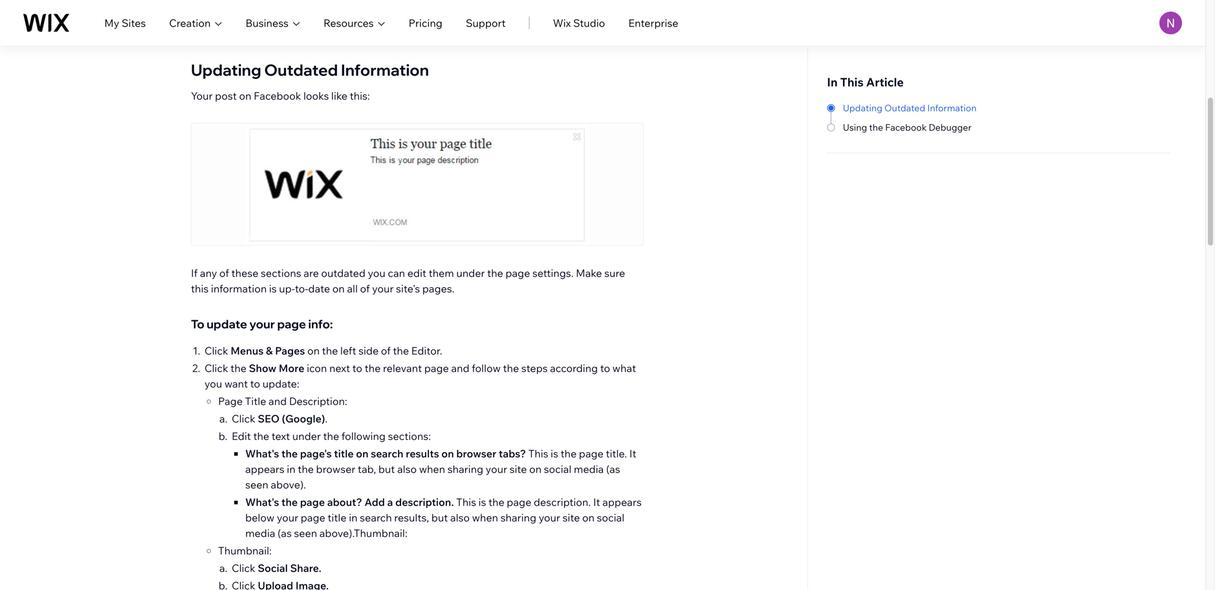 Task type: locate. For each thing, give the bounding box(es) containing it.
1 vertical spatial what's
[[245, 496, 279, 509]]

the right use
[[226, 26, 242, 39]]

(as inside 'this is the page description. it appears below your page title in search results, but also when sharing your site on social media (as seen above).thumbnail:'
[[278, 527, 292, 540]]

click up want
[[205, 362, 228, 375]]

what's the page's title on search results on browser tabs?
[[245, 447, 526, 460]]

click for click the show more
[[205, 362, 228, 375]]

social inside 'this is the page description. it appears below your page title in search results, but also when sharing your site on social media (as seen above).thumbnail:'
[[597, 511, 625, 524]]

(as down title.
[[607, 463, 621, 476]]

seen left "above)."
[[245, 478, 269, 491]]

1 vertical spatial is
[[551, 447, 559, 460]]

1 vertical spatial seen
[[294, 527, 317, 540]]

the up relevant
[[393, 344, 409, 357]]

steps
[[522, 362, 548, 375]]

0 vertical spatial seen
[[245, 478, 269, 491]]

is for this is the page description. it appears below your page title in search results, but also when sharing your site on social media (as seen above).thumbnail:
[[479, 496, 486, 509]]

update your old page share details use the facebook debugger
[[205, 8, 372, 39]]

a right 'add'
[[388, 496, 393, 509]]

want
[[225, 377, 248, 390]]

1 horizontal spatial in
[[349, 511, 358, 524]]

the down page's
[[298, 463, 314, 476]]

outdated
[[321, 267, 366, 280]]

click for click menus & pages on the left side of the editor.
[[205, 344, 228, 357]]

is right the tabs? on the bottom left
[[551, 447, 559, 460]]

title
[[245, 395, 266, 408]]

also right results,
[[451, 511, 470, 524]]

in this article
[[828, 75, 904, 89]]

icon next to the relevant page and follow the steps according to what you want to update:
[[205, 362, 637, 390]]

search up tab,
[[371, 447, 404, 460]]

appears inside 'this is the page description. it appears below your page title in search results, but also when sharing your site on social media (as seen above).thumbnail:'
[[603, 496, 642, 509]]

2 horizontal spatial site
[[874, 79, 889, 90]]

what's for this is the page title. it appears in the browser tab, but also when sharing your site on social media (as seen above).
[[245, 447, 279, 460]]

1 horizontal spatial seen
[[294, 527, 317, 540]]

sharing down the tabs? on the bottom left
[[501, 511, 537, 524]]

appears down title.
[[603, 496, 642, 509]]

page
[[284, 8, 309, 21], [506, 267, 530, 280], [277, 317, 306, 331], [425, 362, 449, 375], [579, 447, 604, 460], [300, 496, 325, 509], [507, 496, 532, 509], [301, 511, 326, 524]]

if
[[191, 267, 198, 280]]

studio
[[574, 17, 606, 29]]

click down update
[[205, 344, 228, 357]]

2 what's from the top
[[245, 496, 279, 509]]

of right all on the left of the page
[[360, 282, 370, 295]]

what's up below
[[245, 496, 279, 509]]

a right the hire
[[854, 40, 860, 54]]

0 horizontal spatial a
[[388, 496, 393, 509]]

0 horizontal spatial browser
[[316, 463, 356, 476]]

what's down text
[[245, 447, 279, 460]]

can inside the if any of these sections are outdated you can edit them under the page settings. make sure this information is up-to-date on all of your site's pages.
[[388, 267, 405, 280]]

to right 'next' at the left bottom of the page
[[353, 362, 363, 375]]

click for click seo (google) .
[[232, 412, 256, 425]]

description:
[[289, 395, 348, 408]]

page inside the if any of these sections are outdated you can edit them under the page settings. make sure this information is up-to-date on all of your site's pages.
[[506, 267, 530, 280]]

old
[[267, 8, 282, 21]]

also down results
[[398, 463, 417, 476]]

matched
[[851, 105, 883, 114]]

a inside get matched with a wix partner who can help you reach your site goals.
[[905, 67, 910, 79]]

sure
[[605, 267, 626, 280]]

and up click seo (google) .
[[269, 395, 287, 408]]

0 horizontal spatial appears
[[245, 463, 285, 476]]

the
[[226, 26, 242, 39], [870, 122, 884, 133], [488, 267, 504, 280], [322, 344, 338, 357], [393, 344, 409, 357], [231, 362, 247, 375], [365, 362, 381, 375], [503, 362, 519, 375], [253, 430, 269, 443], [323, 430, 339, 443], [282, 447, 298, 460], [561, 447, 577, 460], [298, 463, 314, 476], [282, 496, 298, 509], [489, 496, 505, 509]]

wix studio link
[[553, 15, 606, 31]]

1 vertical spatial when
[[472, 511, 499, 524]]

1 horizontal spatial also
[[451, 511, 470, 524]]

click up edit
[[232, 412, 256, 425]]

but inside this is the page title. it appears in the browser tab, but also when sharing your site on social media (as seen above).
[[379, 463, 395, 476]]

0 vertical spatial can
[[983, 67, 998, 79]]

1 vertical spatial get
[[835, 105, 849, 114]]

under down (google)
[[293, 430, 321, 443]]

site inside this is the page title. it appears in the browser tab, but also when sharing your site on social media (as seen above).
[[510, 463, 527, 476]]

of right side
[[381, 344, 391, 357]]

1 vertical spatial social
[[597, 511, 625, 524]]

0 vertical spatial updating
[[191, 60, 261, 80]]

is inside 'this is the page description. it appears below your page title in search results, but also when sharing your site on social media (as seen above).thumbnail:'
[[479, 496, 486, 509]]

menus
[[231, 344, 264, 357]]

outdated up using the facebook debugger
[[885, 102, 926, 114]]

appears up "above)."
[[245, 463, 285, 476]]

0 horizontal spatial information
[[341, 60, 429, 80]]

appears inside this is the page title. it appears in the browser tab, but also when sharing your site on social media (as seen above).
[[245, 463, 285, 476]]

click
[[205, 344, 228, 357], [205, 362, 228, 375], [232, 412, 256, 425], [232, 562, 256, 575]]

page left title.
[[579, 447, 604, 460]]

description. inside 'this is the page description. it appears below your page title in search results, but also when sharing your site on social media (as seen above).thumbnail:'
[[534, 496, 591, 509]]

get up reach
[[828, 67, 843, 79]]

media inside this is the page title. it appears in the browser tab, but also when sharing your site on social media (as seen above).
[[574, 463, 604, 476]]

sharing up 'this is the page description. it appears below your page title in search results, but also when sharing your site on social media (as seen above).thumbnail:'
[[448, 463, 484, 476]]

and inside icon next to the relevant page and follow the steps according to what you want to update:
[[451, 362, 470, 375]]

0 vertical spatial wix
[[553, 17, 571, 29]]

the left left
[[322, 344, 338, 357]]

title down about?
[[328, 511, 347, 524]]

is for this is the page title. it appears in the browser tab, but also when sharing your site on social media (as seen above).
[[551, 447, 559, 460]]

2 horizontal spatial is
[[551, 447, 559, 460]]

under
[[457, 267, 485, 280], [293, 430, 321, 443]]

1 horizontal spatial you
[[368, 267, 386, 280]]

1 horizontal spatial a
[[854, 40, 860, 54]]

0 vertical spatial get
[[828, 67, 843, 79]]

get for get matched with a wix partner who can help you reach your site goals.
[[828, 67, 843, 79]]

1 horizontal spatial browser
[[457, 447, 497, 460]]

can
[[983, 67, 998, 79], [388, 267, 405, 280]]

wix inside 'link'
[[553, 17, 571, 29]]

browser left the tabs? on the bottom left
[[457, 447, 497, 460]]

2 vertical spatial is
[[479, 496, 486, 509]]

this inside this is the page title. it appears in the browser tab, but also when sharing your site on social media (as seen above).
[[529, 447, 549, 460]]

page inside icon next to the relevant page and follow the steps according to what you want to update:
[[425, 362, 449, 375]]

0 horizontal spatial (as
[[278, 527, 292, 540]]

1 what's from the top
[[245, 447, 279, 460]]

click down thumbnail:
[[232, 562, 256, 575]]

info:
[[309, 317, 333, 331]]

0 horizontal spatial sharing
[[448, 463, 484, 476]]

this right in
[[841, 75, 864, 89]]

of right any
[[220, 267, 229, 280]]

0 vertical spatial social
[[544, 463, 572, 476]]

1 vertical spatial search
[[360, 511, 392, 524]]

1 vertical spatial a
[[905, 67, 910, 79]]

0 vertical spatial it
[[630, 447, 637, 460]]

1 vertical spatial also
[[451, 511, 470, 524]]

facebook down goals.
[[886, 122, 927, 133]]

1 horizontal spatial information
[[928, 102, 977, 114]]

follow
[[472, 362, 501, 375]]

title
[[334, 447, 354, 460], [328, 511, 347, 524]]

get matched link
[[828, 102, 891, 117]]

(as inside this is the page title. it appears in the browser tab, but also when sharing your site on social media (as seen above).
[[607, 463, 621, 476]]

edit
[[232, 430, 251, 443]]

but down what's the page's title on search results on browser tabs?
[[379, 463, 395, 476]]

is down this is the page title. it appears in the browser tab, but also when sharing your site on social media (as seen above). at the bottom of the page
[[479, 496, 486, 509]]

under right them
[[457, 267, 485, 280]]

your inside update your old page share details use the facebook debugger
[[243, 8, 264, 21]]

0 vertical spatial media
[[574, 463, 604, 476]]

seen up share.
[[294, 527, 317, 540]]

0 horizontal spatial and
[[269, 395, 287, 408]]

your
[[191, 89, 213, 102]]

my sites
[[104, 17, 146, 29]]

1 horizontal spatial when
[[472, 511, 499, 524]]

1 vertical spatial can
[[388, 267, 405, 280]]

(as up click social share.
[[278, 527, 292, 540]]

is left the up-
[[269, 282, 277, 295]]

in down what's the page about? add a description.
[[349, 511, 358, 524]]

0 horizontal spatial wix
[[553, 17, 571, 29]]

article
[[867, 75, 904, 89]]

according
[[550, 362, 598, 375]]

also
[[398, 463, 417, 476], [451, 511, 470, 524]]

looks
[[304, 89, 329, 102]]

0 horizontal spatial under
[[293, 430, 321, 443]]

0 vertical spatial browser
[[457, 447, 497, 460]]

outdated
[[264, 60, 338, 80], [885, 102, 926, 114]]

0 vertical spatial you
[[1020, 67, 1036, 79]]

the down seo
[[253, 430, 269, 443]]

2 horizontal spatial a
[[905, 67, 910, 79]]

the right them
[[488, 267, 504, 280]]

your
[[243, 8, 264, 21], [853, 79, 872, 90], [372, 282, 394, 295], [250, 317, 275, 331], [486, 463, 508, 476], [277, 511, 299, 524], [539, 511, 561, 524]]

0 horizontal spatial it
[[594, 496, 601, 509]]

facebook left looks
[[254, 89, 301, 102]]

updating outdated information up looks
[[191, 60, 429, 80]]

0 horizontal spatial is
[[269, 282, 277, 295]]

it inside 'this is the page description. it appears below your page title in search results, but also when sharing your site on social media (as seen above).thumbnail:'
[[594, 496, 601, 509]]

hire a professional
[[828, 40, 932, 54]]

0 vertical spatial when
[[419, 463, 445, 476]]

you
[[1020, 67, 1036, 79], [368, 267, 386, 280], [205, 377, 222, 390]]

in inside 'this is the page description. it appears below your page title in search results, but also when sharing your site on social media (as seen above).thumbnail:'
[[349, 511, 358, 524]]

get for get matched
[[835, 105, 849, 114]]

1 vertical spatial appears
[[603, 496, 642, 509]]

1 vertical spatial this
[[529, 447, 549, 460]]

1 horizontal spatial but
[[432, 511, 448, 524]]

you right 'outdated'
[[368, 267, 386, 280]]

0 horizontal spatial to
[[250, 377, 260, 390]]

you inside get matched with a wix partner who can help you reach your site goals.
[[1020, 67, 1036, 79]]

this for description.
[[457, 496, 476, 509]]

you right help in the right of the page
[[1020, 67, 1036, 79]]

1 vertical spatial (as
[[278, 527, 292, 540]]

1 vertical spatial wix
[[912, 67, 927, 79]]

enterprise link
[[629, 15, 679, 31]]

debugger
[[294, 26, 342, 39]]

in inside this is the page title. it appears in the browser tab, but also when sharing your site on social media (as seen above).
[[287, 463, 296, 476]]

1 horizontal spatial to
[[353, 362, 363, 375]]

0 vertical spatial updating outdated information
[[191, 60, 429, 80]]

make
[[576, 267, 602, 280]]

1 horizontal spatial (as
[[607, 463, 621, 476]]

get inside get matched with a wix partner who can help you reach your site goals.
[[828, 67, 843, 79]]

under inside the if any of these sections are outdated you can edit them under the page settings. make sure this information is up-to-date on all of your site's pages.
[[457, 267, 485, 280]]

page down the editor.
[[425, 362, 449, 375]]

but
[[379, 463, 395, 476], [432, 511, 448, 524]]

the down the tabs? on the bottom left
[[489, 496, 505, 509]]

is
[[269, 282, 277, 295], [551, 447, 559, 460], [479, 496, 486, 509]]

0 horizontal spatial updating outdated information
[[191, 60, 429, 80]]

0 horizontal spatial description.
[[396, 496, 454, 509]]

0 horizontal spatial in
[[287, 463, 296, 476]]

on inside the if any of these sections are outdated you can edit them under the page settings. make sure this information is up-to-date on all of your site's pages.
[[333, 282, 345, 295]]

information up this:
[[341, 60, 429, 80]]

0 vertical spatial site
[[874, 79, 889, 90]]

0 vertical spatial under
[[457, 267, 485, 280]]

1 horizontal spatial updating outdated information
[[843, 102, 977, 114]]

to left what
[[601, 362, 611, 375]]

is inside the if any of these sections are outdated you can edit them under the page settings. make sure this information is up-to-date on all of your site's pages.
[[269, 282, 277, 295]]

2 vertical spatial site
[[563, 511, 580, 524]]

to
[[353, 362, 363, 375], [601, 362, 611, 375], [250, 377, 260, 390]]

your inside get matched with a wix partner who can help you reach your site goals.
[[853, 79, 872, 90]]

updating up post
[[191, 60, 261, 80]]

when inside 'this is the page description. it appears below your page title in search results, but also when sharing your site on social media (as seen above).thumbnail:'
[[472, 511, 499, 524]]

0 horizontal spatial seen
[[245, 478, 269, 491]]

above).thumbnail:
[[320, 527, 408, 540]]

1 vertical spatial but
[[432, 511, 448, 524]]

0 horizontal spatial but
[[379, 463, 395, 476]]

you left want
[[205, 377, 222, 390]]

1 vertical spatial information
[[928, 102, 977, 114]]

page inside update your old page share details use the facebook debugger
[[284, 8, 309, 21]]

appears for social
[[603, 496, 642, 509]]

this down this is the page title. it appears in the browser tab, but also when sharing your site on social media (as seen above). at the bottom of the page
[[457, 496, 476, 509]]

social inside this is the page title. it appears in the browser tab, but also when sharing your site on social media (as seen above).
[[544, 463, 572, 476]]

wix left the 'studio'
[[553, 17, 571, 29]]

1 horizontal spatial is
[[479, 496, 486, 509]]

update
[[207, 317, 247, 331]]

date
[[308, 282, 330, 295]]

2 vertical spatial this
[[457, 496, 476, 509]]

1 horizontal spatial sharing
[[501, 511, 537, 524]]

1 horizontal spatial can
[[983, 67, 998, 79]]

seen inside 'this is the page description. it appears below your page title in search results, but also when sharing your site on social media (as seen above).thumbnail:'
[[294, 527, 317, 540]]

use the facebook debugger link
[[205, 26, 342, 39]]

browser inside this is the page title. it appears in the browser tab, but also when sharing your site on social media (as seen above).
[[316, 463, 356, 476]]

0 vertical spatial also
[[398, 463, 417, 476]]

and left follow
[[451, 362, 470, 375]]

click the show more
[[205, 362, 305, 375]]

updating outdated information
[[191, 60, 429, 80], [843, 102, 977, 114]]

on
[[239, 89, 252, 102], [333, 282, 345, 295], [308, 344, 320, 357], [356, 447, 369, 460], [442, 447, 454, 460], [530, 463, 542, 476], [583, 511, 595, 524]]

text
[[272, 430, 290, 443]]

in
[[287, 463, 296, 476], [349, 511, 358, 524]]

0 horizontal spatial of
[[220, 267, 229, 280]]

0 vertical spatial in
[[287, 463, 296, 476]]

thumbnail:
[[218, 545, 272, 557]]

browser down page's
[[316, 463, 356, 476]]

1 horizontal spatial and
[[451, 362, 470, 375]]

0 horizontal spatial can
[[388, 267, 405, 280]]

add
[[365, 496, 385, 509]]

facebook down old on the left top of page
[[244, 26, 291, 39]]

page down the tabs? on the bottom left
[[507, 496, 532, 509]]

0 vertical spatial is
[[269, 282, 277, 295]]

goals.
[[891, 79, 916, 90]]

0 horizontal spatial media
[[245, 527, 275, 540]]

you inside the if any of these sections are outdated you can edit them under the page settings. make sure this information is up-to-date on all of your site's pages.
[[368, 267, 386, 280]]

0 horizontal spatial social
[[544, 463, 572, 476]]

updating up "using"
[[843, 102, 883, 114]]

wix up goals.
[[912, 67, 927, 79]]

1 horizontal spatial description.
[[534, 496, 591, 509]]

page right old on the left top of page
[[284, 8, 309, 21]]

are
[[304, 267, 319, 280]]

all
[[347, 282, 358, 295]]

outdated up looks
[[264, 60, 338, 80]]

my sites link
[[104, 15, 146, 31]]

also inside this is the page title. it appears in the browser tab, but also when sharing your site on social media (as seen above).
[[398, 463, 417, 476]]

share.
[[290, 562, 322, 575]]

seen inside this is the page title. it appears in the browser tab, but also when sharing your site on social media (as seen above).
[[245, 478, 269, 491]]

page down what's the page about? add a description.
[[301, 511, 326, 524]]

the down "above)."
[[282, 496, 298, 509]]

1 horizontal spatial wix
[[912, 67, 927, 79]]

1 vertical spatial facebook
[[254, 89, 301, 102]]

search
[[371, 447, 404, 460], [360, 511, 392, 524]]

updating outdated information up using the facebook debugger
[[843, 102, 977, 114]]

show
[[249, 362, 277, 375]]

0 horizontal spatial also
[[398, 463, 417, 476]]

can up 'site's'
[[388, 267, 405, 280]]

sites
[[122, 17, 146, 29]]

get up "using"
[[835, 105, 849, 114]]

0 vertical spatial but
[[379, 463, 395, 476]]

2 description. from the left
[[534, 496, 591, 509]]

seo
[[258, 412, 280, 425]]

these
[[232, 267, 259, 280]]

0 horizontal spatial site
[[510, 463, 527, 476]]

get matched with a wix partner who can help you reach your site goals.
[[828, 67, 1036, 90]]

in up "above)."
[[287, 463, 296, 476]]

search inside 'this is the page description. it appears below your page title in search results, but also when sharing your site on social media (as seen above).thumbnail:'
[[360, 511, 392, 524]]

updating
[[191, 60, 261, 80], [843, 102, 883, 114]]

2 horizontal spatial to
[[601, 362, 611, 375]]

0 vertical spatial information
[[341, 60, 429, 80]]

0 horizontal spatial when
[[419, 463, 445, 476]]

2 vertical spatial a
[[388, 496, 393, 509]]

and
[[451, 362, 470, 375], [269, 395, 287, 408]]

(google)
[[282, 412, 325, 425]]

is inside this is the page title. it appears in the browser tab, but also when sharing your site on social media (as seen above).
[[551, 447, 559, 460]]

0 vertical spatial and
[[451, 362, 470, 375]]

1 horizontal spatial under
[[457, 267, 485, 280]]

can right the 'who'
[[983, 67, 998, 79]]

this right the tabs? on the bottom left
[[529, 447, 549, 460]]

information up debugger
[[928, 102, 977, 114]]

2 horizontal spatial this
[[841, 75, 864, 89]]

wix
[[553, 17, 571, 29], [912, 67, 927, 79]]

1 horizontal spatial it
[[630, 447, 637, 460]]

the inside update your old page share details use the facebook debugger
[[226, 26, 242, 39]]

to down click the show more
[[250, 377, 260, 390]]

0 vertical spatial outdated
[[264, 60, 338, 80]]

but right results,
[[432, 511, 448, 524]]

click seo (google) .
[[232, 412, 328, 425]]

1 horizontal spatial of
[[360, 282, 370, 295]]

this inside 'this is the page description. it appears below your page title in search results, but also when sharing your site on social media (as seen above).thumbnail:'
[[457, 496, 476, 509]]

search down 'add'
[[360, 511, 392, 524]]

it inside this is the page title. it appears in the browser tab, but also when sharing your site on social media (as seen above).
[[630, 447, 637, 460]]

when
[[419, 463, 445, 476], [472, 511, 499, 524]]

the up want
[[231, 362, 247, 375]]

1 horizontal spatial social
[[597, 511, 625, 524]]

a up goals.
[[905, 67, 910, 79]]

it for description.
[[594, 496, 601, 509]]

1 horizontal spatial site
[[563, 511, 580, 524]]

page left settings.
[[506, 267, 530, 280]]

the inside 'this is the page description. it appears below your page title in search results, but also when sharing your site on social media (as seen above).thumbnail:'
[[489, 496, 505, 509]]

sharing
[[448, 463, 484, 476], [501, 511, 537, 524]]

title down edit the text under the following sections:
[[334, 447, 354, 460]]

your inside the if any of these sections are outdated you can edit them under the page settings. make sure this information is up-to-date on all of your site's pages.
[[372, 282, 394, 295]]



Task type: vqa. For each thing, say whether or not it's contained in the screenshot.
the rightmost 'to'
yes



Task type: describe. For each thing, give the bounding box(es) containing it.
click social share.
[[232, 562, 322, 575]]

reach
[[828, 79, 851, 90]]

creation
[[169, 17, 211, 29]]

your inside this is the page title. it appears in the browser tab, but also when sharing your site on social media (as seen above).
[[486, 463, 508, 476]]

site's
[[396, 282, 420, 295]]

edit the text under the following sections:
[[232, 430, 431, 443]]

social
[[258, 562, 288, 575]]

post
[[215, 89, 237, 102]]

pricing link
[[409, 15, 443, 31]]

sections
[[261, 267, 301, 280]]

1 description. from the left
[[396, 496, 454, 509]]

about?
[[327, 496, 362, 509]]

but inside 'this is the page description. it appears below your page title in search results, but also when sharing your site on social media (as seen above).thumbnail:'
[[432, 511, 448, 524]]

following
[[342, 430, 386, 443]]

click menus & pages on the left side of the editor.
[[205, 344, 443, 357]]

if any of these sections are outdated you can edit them under the page settings. make sure this information is up-to-date on all of your site's pages.
[[191, 267, 626, 295]]

to update your page info:
[[191, 317, 333, 331]]

the down text
[[282, 447, 298, 460]]

when inside this is the page title. it appears in the browser tab, but also when sharing your site on social media (as seen above).
[[419, 463, 445, 476]]

title.
[[606, 447, 627, 460]]

to-
[[295, 282, 308, 295]]

them
[[429, 267, 454, 280]]

sharing inside this is the page title. it appears in the browser tab, but also when sharing your site on social media (as seen above).
[[448, 463, 484, 476]]

above).
[[271, 478, 306, 491]]

enterprise
[[629, 17, 679, 29]]

support
[[466, 17, 506, 29]]

1 vertical spatial updating
[[843, 102, 883, 114]]

also inside 'this is the page description. it appears below your page title in search results, but also when sharing your site on social media (as seen above).thumbnail:'
[[451, 511, 470, 524]]

appears for seen
[[245, 463, 285, 476]]

using the facebook debugger
[[843, 122, 972, 133]]

page
[[218, 395, 243, 408]]

1 vertical spatial and
[[269, 395, 287, 408]]

below
[[245, 511, 275, 524]]

with
[[885, 67, 903, 79]]

the left title.
[[561, 447, 577, 460]]

tabs?
[[499, 447, 526, 460]]

resources
[[324, 17, 374, 29]]

sections:
[[388, 430, 431, 443]]

1 vertical spatial updating outdated information
[[843, 102, 977, 114]]

.
[[325, 412, 328, 425]]

get matched
[[835, 105, 883, 114]]

page up "pages"
[[277, 317, 306, 331]]

can inside get matched with a wix partner who can help you reach your site goals.
[[983, 67, 998, 79]]

the inside the if any of these sections are outdated you can edit them under the page settings. make sure this information is up-to-date on all of your site's pages.
[[488, 267, 504, 280]]

professional
[[863, 40, 932, 54]]

page's
[[300, 447, 332, 460]]

like
[[331, 89, 348, 102]]

left
[[341, 344, 356, 357]]

your post on facebook looks like this:
[[191, 89, 370, 102]]

click for click social share.
[[232, 562, 256, 575]]

1 vertical spatial of
[[360, 282, 370, 295]]

to
[[191, 317, 205, 331]]

2 vertical spatial of
[[381, 344, 391, 357]]

any
[[200, 267, 217, 280]]

wix inside get matched with a wix partner who can help you reach your site goals.
[[912, 67, 927, 79]]

site inside 'this is the page description. it appears below your page title in search results, but also when sharing your site on social media (as seen above).thumbnail:'
[[563, 511, 580, 524]]

tab,
[[358, 463, 376, 476]]

pricing
[[409, 17, 443, 29]]

who
[[963, 67, 981, 79]]

up-
[[279, 282, 295, 295]]

0 vertical spatial search
[[371, 447, 404, 460]]

partner
[[929, 67, 961, 79]]

0 vertical spatial title
[[334, 447, 354, 460]]

facebook inside update your old page share details use the facebook debugger
[[244, 26, 291, 39]]

more
[[279, 362, 305, 375]]

creation button
[[169, 15, 222, 31]]

support link
[[466, 15, 506, 31]]

you inside icon next to the relevant page and follow the steps according to what you want to update:
[[205, 377, 222, 390]]

use
[[205, 26, 223, 39]]

profile image image
[[1160, 12, 1183, 34]]

the left steps
[[503, 362, 519, 375]]

0 horizontal spatial updating
[[191, 60, 261, 80]]

editor.
[[412, 344, 443, 357]]

title inside 'this is the page description. it appears below your page title in search results, but also when sharing your site on social media (as seen above).thumbnail:'
[[328, 511, 347, 524]]

icon
[[307, 362, 327, 375]]

the down side
[[365, 362, 381, 375]]

using
[[843, 122, 868, 133]]

0 vertical spatial a
[[854, 40, 860, 54]]

what
[[613, 362, 637, 375]]

information
[[211, 282, 267, 295]]

next
[[330, 362, 350, 375]]

pages.
[[423, 282, 455, 295]]

1 vertical spatial under
[[293, 430, 321, 443]]

details
[[340, 8, 372, 21]]

what's for this is the page description. it appears below your page title in search results, but also when sharing your site on social media (as seen above).thumbnail:
[[245, 496, 279, 509]]

it for title.
[[630, 447, 637, 460]]

this for title.
[[529, 447, 549, 460]]

&
[[266, 344, 273, 357]]

page inside this is the page title. it appears in the browser tab, but also when sharing your site on social media (as seen above).
[[579, 447, 604, 460]]

update
[[205, 8, 241, 21]]

resources button
[[324, 15, 386, 31]]

2 vertical spatial facebook
[[886, 122, 927, 133]]

share
[[311, 8, 338, 21]]

this is the page description. it appears below your page title in search results, but also when sharing your site on social media (as seen above).thumbnail:
[[245, 496, 642, 540]]

sharing inside 'this is the page description. it appears below your page title in search results, but also when sharing your site on social media (as seen above).thumbnail:'
[[501, 511, 537, 524]]

side
[[359, 344, 379, 357]]

media inside 'this is the page description. it appears below your page title in search results, but also when sharing your site on social media (as seen above).thumbnail:'
[[245, 527, 275, 540]]

settings.
[[533, 267, 574, 280]]

site inside get matched with a wix partner who can help you reach your site goals.
[[874, 79, 889, 90]]

1 vertical spatial outdated
[[885, 102, 926, 114]]

business button
[[246, 15, 300, 31]]

my
[[104, 17, 119, 29]]

what's the page about? add a description.
[[245, 496, 454, 509]]

help
[[1000, 67, 1018, 79]]

0 vertical spatial this
[[841, 75, 864, 89]]

on inside 'this is the page description. it appears below your page title in search results, but also when sharing your site on social media (as seen above).thumbnail:'
[[583, 511, 595, 524]]

matched
[[845, 67, 883, 79]]

results
[[406, 447, 439, 460]]

pages
[[275, 344, 305, 357]]

the down 'matched'
[[870, 122, 884, 133]]

in
[[828, 75, 838, 89]]

this is the page title. it appears in the browser tab, but also when sharing your site on social media (as seen above).
[[245, 447, 637, 491]]

wix studio
[[553, 17, 606, 29]]

on inside this is the page title. it appears in the browser tab, but also when sharing your site on social media (as seen above).
[[530, 463, 542, 476]]

hire
[[828, 40, 851, 54]]

debugger
[[929, 122, 972, 133]]

this
[[191, 282, 209, 295]]

page down "above)."
[[300, 496, 325, 509]]

edit
[[408, 267, 427, 280]]

the down .
[[323, 430, 339, 443]]

this:
[[350, 89, 370, 102]]



